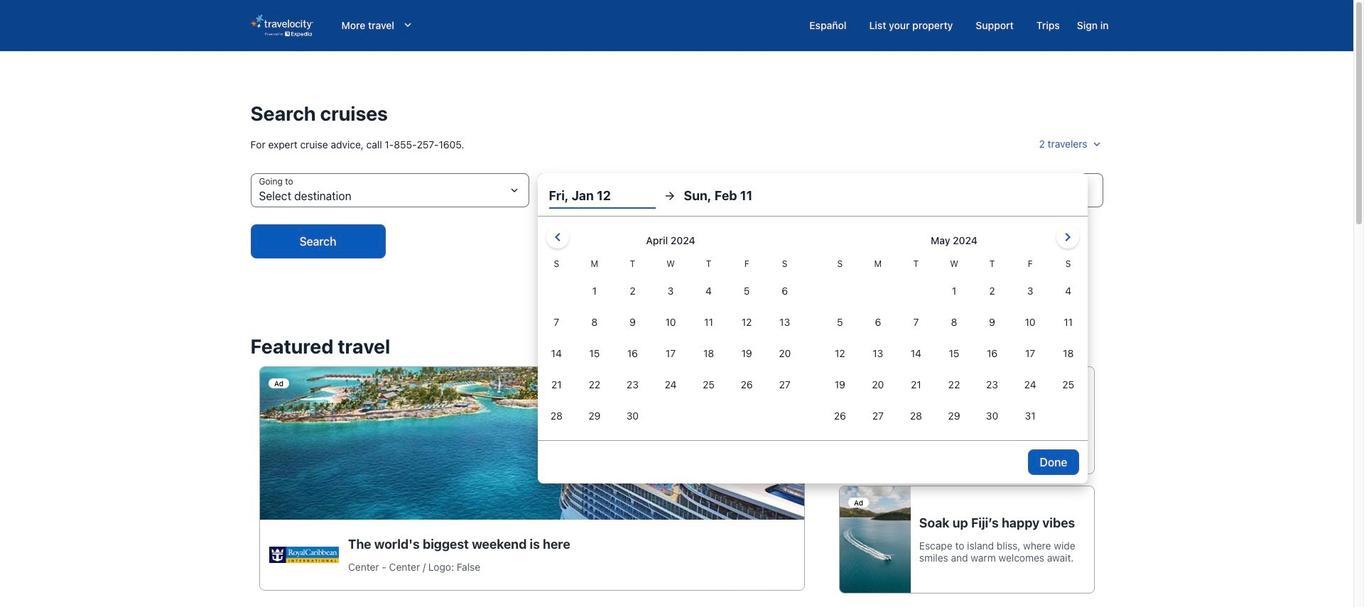 Task type: locate. For each thing, give the bounding box(es) containing it.
main content
[[0, 51, 1353, 607]]

featured travel region
[[242, 327, 1112, 603]]

travelocity logo image
[[250, 14, 313, 37]]

2 travelers image
[[1090, 138, 1103, 151]]



Task type: describe. For each thing, give the bounding box(es) containing it.
next month image
[[1059, 229, 1076, 246]]

previous month image
[[549, 229, 566, 246]]



Task type: vqa. For each thing, say whether or not it's contained in the screenshot.
NEXT icon
no



